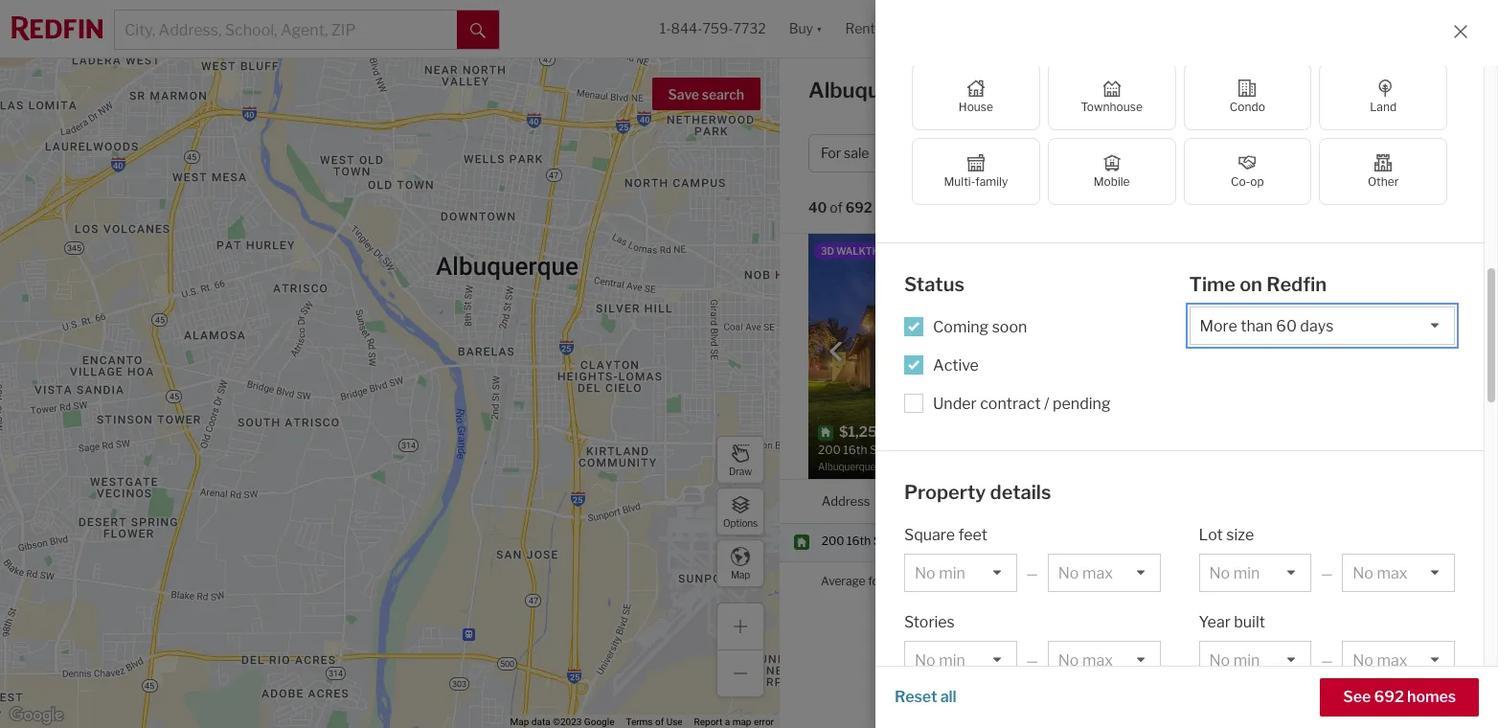 Task type: vqa. For each thing, say whether or not it's contained in the screenshot.
the bottommost by
no



Task type: locate. For each thing, give the bounding box(es) containing it.
walkthrough
[[836, 245, 915, 257]]

market insights | city guide
[[1259, 83, 1466, 102]]

1 vertical spatial •
[[928, 201, 932, 217]]

reset all
[[895, 688, 957, 706]]

bd
[[1152, 145, 1169, 161]]

/ right bd
[[1171, 145, 1176, 161]]

0 vertical spatial map
[[731, 569, 750, 580]]

homes right see
[[1407, 688, 1456, 706]]

0 vertical spatial /
[[1171, 145, 1176, 161]]

favorite button image
[[1102, 239, 1134, 271]]

presenting
[[1198, 250, 1257, 264]]

albuquerque up the maintained
[[1275, 250, 1345, 264]]

details inside button
[[1405, 450, 1445, 466]]

0 horizontal spatial albuquerque
[[939, 534, 1008, 548]]

google image
[[5, 703, 68, 728]]

200 16th st sw
[[822, 534, 907, 548]]

0 vertical spatial days
[[1255, 337, 1281, 352]]

0.45
[[1393, 337, 1420, 352]]

City, Address, School, Agent, ZIP search field
[[115, 11, 457, 49]]

city
[[1392, 83, 1422, 102]]

$255 down more link on the top of page
[[1251, 311, 1281, 326]]

price
[[1027, 493, 1057, 508]]

— down price button
[[1027, 565, 1038, 582]]

1 vertical spatial 692
[[1374, 688, 1404, 706]]

0 horizontal spatial details
[[990, 480, 1051, 503]]

0 vertical spatial $255
[[1251, 311, 1281, 326]]

0 vertical spatial albuquerque
[[1275, 250, 1345, 264]]

of
[[830, 200, 843, 216], [1130, 647, 1143, 664], [655, 717, 664, 727]]

1 vertical spatial of
[[1130, 647, 1143, 664]]

844-
[[671, 20, 703, 37]]

0 horizontal spatial homes
[[875, 200, 918, 216]]

year left "built"
[[1328, 311, 1352, 326]]

on inside proudly presenting an albuquerque country club icon. remodeled and exquisitely maintained masterpiece nestled on . 45 ac...
[[1199, 281, 1212, 295]]

view details
[[1371, 450, 1445, 466]]

200
[[822, 534, 844, 548]]

1 vertical spatial /
[[1044, 394, 1050, 412]]

1 vertical spatial albuquerque
[[939, 534, 1008, 548]]

1 horizontal spatial /
[[1171, 145, 1176, 161]]

square
[[904, 526, 955, 544]]

map data ©2023 google
[[510, 717, 614, 727]]

1 vertical spatial map
[[510, 717, 529, 727]]

692 right 40
[[846, 200, 872, 216]]

4 inside button
[[1141, 145, 1150, 161]]

map inside button
[[731, 569, 750, 580]]

0 vertical spatial 4
[[1141, 145, 1150, 161]]

0 horizontal spatial map
[[510, 717, 529, 727]]

0 horizontal spatial of
[[655, 717, 664, 727]]

1 horizontal spatial 1
[[1146, 647, 1152, 664]]

list box
[[1189, 306, 1455, 344], [904, 554, 1017, 592], [1048, 554, 1161, 592], [1199, 554, 1312, 592], [1342, 554, 1455, 592], [904, 641, 1017, 679], [1048, 641, 1161, 679], [1199, 641, 1312, 679], [1342, 641, 1455, 679]]

1 horizontal spatial map
[[731, 569, 750, 580]]

map left data
[[510, 717, 529, 727]]

0 horizontal spatial 692
[[846, 200, 872, 216]]

0 horizontal spatial lot
[[1199, 526, 1223, 544]]

4 left bd
[[1141, 145, 1150, 161]]

land
[[1370, 100, 1397, 114]]

3d walkthrough
[[821, 245, 915, 257]]

1 horizontal spatial of
[[830, 200, 843, 216]]

Townhouse checkbox
[[1048, 63, 1176, 130]]

all
[[1293, 145, 1310, 161]]

nestled
[[1154, 281, 1196, 295]]

692 inside button
[[1374, 688, 1404, 706]]

1 up breadcrumbs "element"
[[1146, 647, 1152, 664]]

details right location
[[990, 480, 1051, 503]]

2 1 from the left
[[1146, 647, 1152, 664]]

lot for lot size
[[1199, 526, 1223, 544]]

• inside 40 of 692 homes •
[[928, 201, 932, 217]]

townhouse
[[1081, 100, 1143, 114]]

— right the 4911
[[1321, 565, 1333, 582]]

— for lot size
[[1321, 565, 1333, 582]]

map
[[733, 717, 752, 727]]

price image
[[963, 148, 982, 160]]

1 vertical spatial for
[[868, 574, 884, 589]]

1 horizontal spatial albuquerque
[[1275, 250, 1345, 264]]

filters
[[1313, 145, 1350, 161]]

details for view details
[[1405, 450, 1445, 466]]

maintained
[[1301, 265, 1361, 280]]

0 vertical spatial •
[[1353, 145, 1358, 161]]

1 horizontal spatial •
[[1353, 145, 1358, 161]]

0 horizontal spatial 1
[[1121, 647, 1127, 664]]

— up "see 692 homes" button
[[1321, 652, 1333, 669]]

location button
[[939, 480, 990, 523]]

redfin
[[1267, 273, 1327, 296], [1172, 337, 1208, 352]]

option group
[[912, 63, 1448, 205]]

sale
[[1097, 78, 1140, 103]]

table
[[1426, 204, 1466, 222]]

1 vertical spatial year
[[1199, 613, 1231, 631]]

albuquerque
[[1275, 250, 1345, 264], [939, 534, 1008, 548]]

1 horizontal spatial redfin
[[1267, 273, 1327, 296]]

1 horizontal spatial 4
[[1141, 145, 1150, 161]]

submit search image
[[471, 23, 486, 38]]

year left built
[[1199, 613, 1231, 631]]

1 vertical spatial 4
[[1132, 574, 1140, 588]]

x-out this home image
[[1191, 445, 1214, 468]]

map down "options"
[[731, 569, 750, 580]]

1 1 from the left
[[1121, 647, 1127, 664]]

sw
[[887, 534, 907, 548]]

Other checkbox
[[1319, 138, 1448, 205]]

options button
[[717, 488, 764, 536]]

multi-family
[[944, 174, 1008, 189]]

see 692 homes button
[[1320, 678, 1479, 717]]

0 horizontal spatial redfin
[[1172, 337, 1208, 352]]

0 vertical spatial redfin
[[1267, 273, 1327, 296]]

co-
[[1231, 174, 1250, 189]]

1 vertical spatial homes
[[1407, 688, 1456, 706]]

:
[[970, 200, 973, 216]]

2 vertical spatial of
[[655, 717, 664, 727]]

of inside 40 of 692 homes •
[[830, 200, 843, 216]]

on redfin
[[1154, 337, 1208, 352]]

masterpiece
[[1364, 265, 1431, 280]]

homes
[[988, 78, 1059, 103]]

0 horizontal spatial $255
[[1251, 311, 1281, 326]]

$/sq.
[[1154, 311, 1182, 326]]

coming soon
[[933, 318, 1027, 336]]

of left use
[[655, 717, 664, 727]]

$1,250,000
[[1022, 574, 1085, 588]]

1 vertical spatial 175 days
[[1363, 574, 1411, 588]]

details right view on the right of the page
[[1405, 450, 1445, 466]]

0 vertical spatial year
[[1328, 311, 1352, 326]]

House checkbox
[[912, 63, 1040, 130]]

0 vertical spatial lot
[[1328, 337, 1346, 352]]

see
[[1343, 688, 1371, 706]]

option group containing house
[[912, 63, 1448, 205]]

map for map
[[731, 569, 750, 580]]

0 vertical spatial 175 days
[[1232, 337, 1281, 352]]

for right average
[[868, 574, 884, 589]]

4,911
[[1237, 534, 1265, 548]]

viewing page 1 of 1 (download all)
[[1034, 647, 1244, 664]]

exquisitely
[[1241, 265, 1299, 280]]

0 horizontal spatial /
[[1044, 394, 1050, 412]]

0 horizontal spatial 4
[[1132, 574, 1140, 588]]

1 horizontal spatial $255
[[1305, 574, 1334, 588]]

692 right see
[[1374, 688, 1404, 706]]

1 horizontal spatial on
[[1240, 273, 1263, 296]]

0 horizontal spatial 175
[[1232, 337, 1253, 352]]

1 horizontal spatial homes
[[1407, 688, 1456, 706]]

under
[[933, 394, 977, 412]]

previous button image
[[827, 342, 846, 361]]

— left page
[[1027, 652, 1038, 669]]

map for map data ©2023 google
[[510, 717, 529, 727]]

recommended button
[[973, 199, 1088, 217]]

/ inside button
[[1171, 145, 1176, 161]]

albuquerque down the location button
[[939, 534, 1008, 548]]

1 horizontal spatial lot
[[1328, 337, 1346, 352]]

property
[[904, 480, 986, 503]]

year
[[1328, 311, 1352, 326], [1199, 613, 1231, 631]]

Multi-family checkbox
[[912, 138, 1040, 205]]

homes
[[875, 200, 918, 216], [1407, 688, 1456, 706]]

active
[[933, 356, 979, 374]]

1 horizontal spatial year
[[1328, 311, 1352, 326]]

of right page
[[1130, 647, 1143, 664]]

1 horizontal spatial 692
[[1374, 688, 1404, 706]]

for left 'sale'
[[1063, 78, 1092, 103]]

$255 right the 4911
[[1305, 574, 1334, 588]]

.
[[1215, 281, 1217, 295]]

lot for lot size
[[1328, 337, 1346, 352]]

0 vertical spatial details
[[1405, 450, 1445, 466]]

45
[[1220, 281, 1235, 295]]

•
[[1353, 145, 1358, 161], [928, 201, 932, 217]]

0 horizontal spatial for
[[868, 574, 884, 589]]

• left sort
[[928, 201, 932, 217]]

0 vertical spatial homes
[[875, 200, 918, 216]]

contract
[[980, 394, 1041, 412]]

details
[[1405, 450, 1445, 466], [990, 480, 1051, 503]]

692
[[846, 200, 872, 216], [1374, 688, 1404, 706]]

175
[[1232, 337, 1253, 352], [1363, 574, 1383, 588]]

favorite button checkbox
[[1102, 239, 1134, 271]]

all
[[941, 688, 957, 706]]

/ left pending
[[1044, 394, 1050, 412]]

albuquerque:
[[886, 574, 958, 589]]

a
[[725, 717, 730, 727]]

coming
[[933, 318, 989, 336]]

sale
[[844, 145, 869, 161]]

1 right page
[[1121, 647, 1127, 664]]

759-
[[703, 20, 733, 37]]

0 horizontal spatial on
[[1199, 281, 1212, 295]]

photo of 200 16th st sw, albuquerque, nm 87104 image
[[809, 234, 1139, 479]]

co-op
[[1231, 174, 1264, 189]]

year for year built
[[1199, 613, 1231, 631]]

of right 40
[[830, 200, 843, 216]]

1 horizontal spatial details
[[1405, 450, 1445, 466]]

1 vertical spatial 175
[[1363, 574, 1383, 588]]

3
[[1360, 145, 1369, 161]]

1 vertical spatial details
[[990, 480, 1051, 503]]

1 vertical spatial lot
[[1199, 526, 1223, 544]]

0 vertical spatial of
[[830, 200, 843, 216]]

of for use
[[655, 717, 664, 727]]

1 horizontal spatial 175
[[1363, 574, 1383, 588]]

3d
[[821, 245, 834, 257]]

0 horizontal spatial year
[[1199, 613, 1231, 631]]

175 days
[[1232, 337, 1281, 352], [1363, 574, 1411, 588]]

on
[[1240, 273, 1263, 296], [1199, 281, 1212, 295]]

homes up walkthrough
[[875, 200, 918, 216]]

1 horizontal spatial days
[[1385, 574, 1411, 588]]

• left 3
[[1353, 145, 1358, 161]]

0 vertical spatial 692
[[846, 200, 872, 216]]

0 vertical spatial for
[[1063, 78, 1092, 103]]

0 horizontal spatial days
[[1255, 337, 1281, 352]]

market insights link
[[1259, 62, 1373, 104]]

/
[[1171, 145, 1176, 161], [1044, 394, 1050, 412]]

16th
[[847, 534, 871, 548]]

4 up viewing page 1 of 1 (download all)
[[1132, 574, 1140, 588]]

0 horizontal spatial •
[[928, 201, 932, 217]]

$255
[[1251, 311, 1281, 326], [1305, 574, 1334, 588]]

an
[[1260, 250, 1273, 264]]



Task type: describe. For each thing, give the bounding box(es) containing it.
options
[[723, 517, 758, 528]]

1-
[[660, 20, 671, 37]]

/ for 4+
[[1171, 145, 1176, 161]]

— for stories
[[1027, 652, 1038, 669]]

stories
[[904, 613, 955, 631]]

acres
[[1422, 337, 1454, 352]]

4 bd / 4+ ba button
[[1128, 134, 1250, 172]]

map region
[[0, 0, 970, 728]]

more link
[[1257, 281, 1285, 295]]

692 inside 40 of 692 homes •
[[846, 200, 872, 216]]

view
[[1371, 450, 1402, 466]]

size
[[1348, 337, 1371, 352]]

• inside button
[[1353, 145, 1358, 161]]

draw
[[729, 465, 752, 477]]

terms of use link
[[626, 717, 683, 727]]

recommended
[[976, 200, 1073, 216]]

type
[[1056, 145, 1084, 161]]

sort :
[[942, 200, 973, 216]]

(download
[[1155, 647, 1222, 664]]

mobile
[[1094, 174, 1130, 189]]

reset
[[895, 688, 937, 706]]

time on redfin
[[1189, 273, 1327, 296]]

1-844-759-7732 link
[[660, 20, 766, 37]]

built
[[1234, 613, 1265, 631]]

error
[[754, 717, 774, 727]]

— for year built
[[1321, 652, 1333, 669]]

home
[[1015, 145, 1053, 161]]

albuquerque inside proudly presenting an albuquerque country club icon. remodeled and exquisitely maintained masterpiece nestled on . 45 ac...
[[1275, 250, 1345, 264]]

1 horizontal spatial for
[[1063, 78, 1092, 103]]

terms of use
[[626, 717, 683, 727]]

op
[[1250, 174, 1264, 189]]

$/sq. ft.
[[1154, 311, 1198, 326]]

multi-
[[944, 174, 975, 189]]

report
[[694, 717, 723, 727]]

lot size
[[1328, 337, 1371, 352]]

Condo checkbox
[[1184, 63, 1312, 130]]

house
[[959, 100, 993, 114]]

and
[[1219, 265, 1239, 280]]

40
[[809, 200, 827, 216]]

1 vertical spatial $255
[[1305, 574, 1334, 588]]

address
[[822, 493, 870, 508]]

home type
[[1015, 145, 1084, 161]]

Land checkbox
[[1319, 63, 1448, 130]]

built
[[1354, 311, 1379, 326]]

7732
[[733, 20, 766, 37]]

— for square feet
[[1027, 565, 1038, 582]]

pending
[[1053, 394, 1111, 412]]

2 horizontal spatial of
[[1130, 647, 1143, 664]]

for sale button
[[809, 134, 906, 172]]

sort
[[942, 200, 970, 216]]

save search button
[[652, 78, 761, 110]]

page
[[1087, 647, 1118, 664]]

city guide link
[[1392, 81, 1470, 104]]

club
[[1393, 250, 1417, 264]]

200 16th st sw link
[[822, 534, 921, 550]]

map button
[[717, 539, 764, 587]]

Co-op checkbox
[[1184, 138, 1312, 205]]

other
[[1368, 174, 1399, 189]]

Mobile checkbox
[[1048, 138, 1176, 205]]

0.45 acres
[[1393, 337, 1454, 352]]

market
[[1259, 83, 1312, 102]]

4 for 4
[[1132, 574, 1140, 588]]

lot size
[[1199, 526, 1254, 544]]

location
[[939, 493, 990, 508]]

1-844-759-7732
[[660, 20, 766, 37]]

albuquerque, nm homes for sale
[[809, 78, 1140, 103]]

all filters • 3 button
[[1257, 134, 1382, 172]]

nm
[[948, 78, 983, 103]]

1 vertical spatial days
[[1385, 574, 1411, 588]]

4911
[[1228, 574, 1254, 588]]

condo
[[1230, 100, 1265, 114]]

feet
[[958, 526, 988, 544]]

average for albuquerque:
[[821, 574, 958, 589]]

homes inside button
[[1407, 688, 1456, 706]]

homes inside 40 of 692 homes •
[[875, 200, 918, 216]]

average
[[821, 574, 866, 589]]

soon
[[992, 318, 1027, 336]]

size
[[1226, 526, 1254, 544]]

4 for 4 bd / 4+ ba
[[1141, 145, 1150, 161]]

view details button
[[1360, 441, 1456, 474]]

year for year built
[[1328, 311, 1352, 326]]

4.5
[[1188, 534, 1205, 548]]

terms
[[626, 717, 653, 727]]

under contract / pending
[[933, 394, 1111, 412]]

details for property details
[[990, 480, 1051, 503]]

©2023
[[553, 717, 582, 727]]

reset all button
[[895, 678, 957, 717]]

google
[[584, 717, 614, 727]]

st
[[873, 534, 885, 548]]

year built
[[1199, 613, 1265, 631]]

4+
[[1179, 145, 1196, 161]]

price button
[[1027, 480, 1057, 523]]

remodeled
[[1154, 265, 1216, 280]]

of for 692
[[830, 200, 843, 216]]

/ for pending
[[1044, 394, 1050, 412]]

icon.
[[1420, 250, 1445, 264]]

breadcrumbs element
[[799, 679, 1479, 708]]

address button
[[822, 480, 870, 523]]

1 horizontal spatial 175 days
[[1363, 574, 1411, 588]]

viewing
[[1034, 647, 1084, 664]]

1 vertical spatial redfin
[[1172, 337, 1208, 352]]

4 bd / 4+ ba
[[1141, 145, 1214, 161]]

favorite this home image
[[1152, 445, 1175, 468]]

0 vertical spatial 175
[[1232, 337, 1253, 352]]

more
[[1257, 281, 1285, 295]]

0 horizontal spatial 175 days
[[1232, 337, 1281, 352]]



